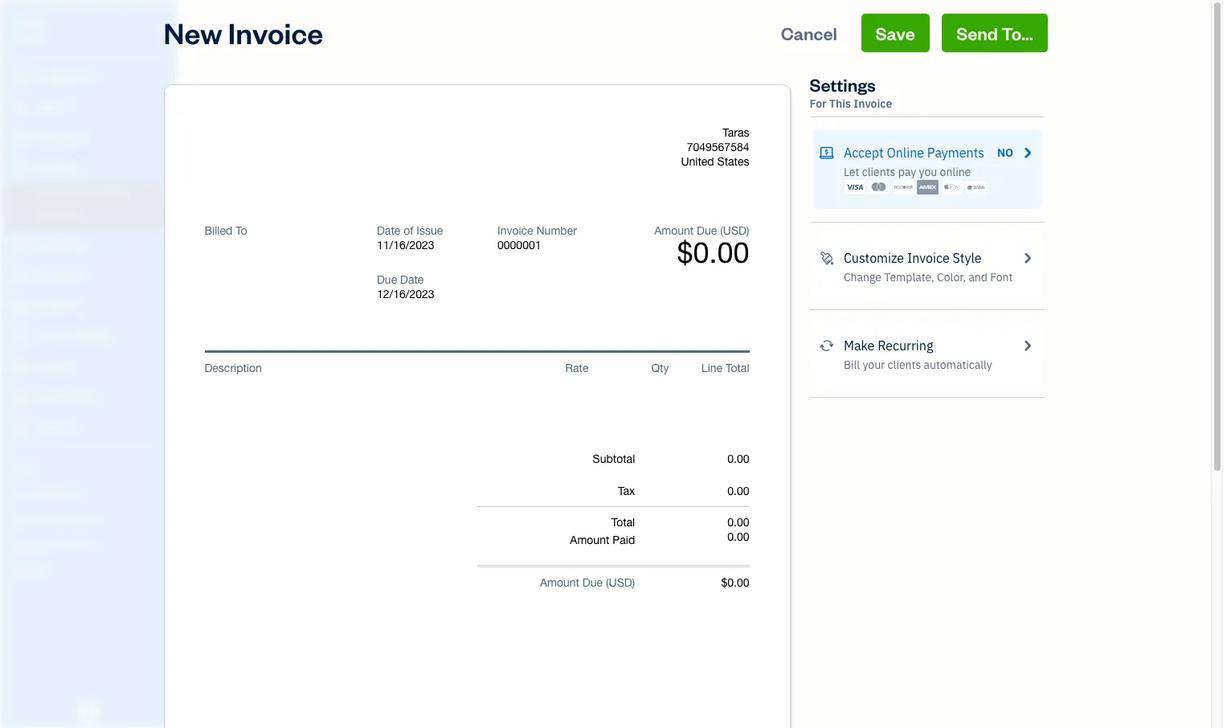 Task type: vqa. For each thing, say whether or not it's contained in the screenshot.
Service
no



Task type: describe. For each thing, give the bounding box(es) containing it.
accept online payments
[[844, 145, 985, 161]]

new invoice
[[164, 14, 324, 51]]

timer image
[[10, 329, 30, 345]]

american express image
[[917, 179, 939, 195]]

line total
[[702, 362, 750, 375]]

send to...
[[957, 22, 1034, 44]]

1 vertical spatial clients
[[888, 358, 922, 372]]

you
[[920, 165, 938, 179]]

subtotal
[[593, 453, 635, 466]]

chart image
[[10, 390, 30, 406]]

$0.00 inside amount due ( usd ) $0.00
[[677, 236, 750, 269]]

0 vertical spatial clients
[[863, 165, 896, 179]]

chevronright image for customize invoice style
[[1020, 248, 1035, 268]]

customize
[[844, 250, 905, 266]]

to
[[236, 224, 247, 237]]

main element
[[0, 0, 217, 729]]

rate
[[566, 362, 589, 375]]

template,
[[885, 270, 935, 285]]

payments
[[928, 145, 985, 161]]

( for amount due ( usd ) $0.00
[[721, 224, 724, 237]]

2 0.00 from the top
[[728, 485, 750, 498]]

make recurring
[[844, 338, 934, 354]]

0 vertical spatial total
[[726, 362, 750, 375]]

due for amount due ( usd ) $0.00
[[697, 224, 717, 237]]

invoice number
[[498, 224, 577, 237]]

freshbooks image
[[76, 703, 101, 722]]

total amount paid
[[570, 516, 635, 547]]

3 0.00 from the top
[[728, 516, 750, 529]]

onlinesales image
[[820, 143, 835, 162]]

cancel
[[781, 22, 838, 44]]

settings
[[810, 73, 876, 96]]

change
[[844, 270, 882, 285]]

expense image
[[10, 268, 30, 284]]

team members image
[[12, 487, 172, 500]]

description
[[205, 362, 262, 375]]

usd for amount due ( usd ) $0.00
[[724, 224, 747, 237]]

let
[[844, 165, 860, 179]]

accept
[[844, 145, 884, 161]]

settings image
[[12, 564, 172, 577]]

no
[[998, 146, 1014, 160]]

number
[[537, 224, 577, 237]]

client image
[[10, 101, 30, 117]]

7049567584
[[687, 141, 750, 154]]

make
[[844, 338, 875, 354]]

total inside the total amount paid
[[612, 516, 635, 529]]

new
[[164, 14, 222, 51]]

items and services image
[[12, 513, 172, 526]]

12/16/2023
[[377, 288, 435, 301]]

apple pay image
[[942, 179, 963, 195]]

recurring
[[878, 338, 934, 354]]

) for amount due ( usd ) $0.00
[[747, 224, 750, 237]]

of
[[404, 224, 414, 237]]

amount inside the total amount paid
[[570, 534, 610, 547]]

( for amount due ( usd )
[[606, 577, 609, 589]]

4 0.00 from the top
[[728, 531, 750, 544]]

0.00 0.00
[[728, 516, 750, 544]]

payment image
[[10, 237, 30, 253]]

style
[[953, 250, 982, 266]]

cancel button
[[767, 14, 852, 52]]

project image
[[10, 298, 30, 314]]

usd for amount due ( usd )
[[609, 577, 633, 589]]

taras for taras 7049567584 united states
[[723, 126, 750, 139]]

bill your clients automatically
[[844, 358, 993, 372]]



Task type: locate. For each thing, give the bounding box(es) containing it.
due inside due date 12/16/2023
[[377, 273, 397, 286]]

billed to
[[205, 224, 247, 237]]

0 vertical spatial (
[[721, 224, 724, 237]]

1 vertical spatial $0.00
[[722, 577, 750, 589]]

taras owner
[[13, 14, 45, 44]]

2 chevronright image from the top
[[1020, 248, 1035, 268]]

clients
[[863, 165, 896, 179], [888, 358, 922, 372]]

send
[[957, 22, 999, 44]]

bank image
[[966, 179, 988, 195]]

0 vertical spatial usd
[[724, 224, 747, 237]]

this
[[830, 96, 852, 111]]

due for amount due ( usd )
[[583, 577, 603, 589]]

taras inside main element
[[13, 14, 45, 31]]

1 vertical spatial date
[[400, 273, 424, 286]]

online
[[887, 145, 925, 161]]

0 horizontal spatial )
[[633, 577, 635, 589]]

issue
[[417, 224, 443, 237]]

report image
[[10, 421, 30, 437]]

settings for this invoice
[[810, 73, 893, 111]]

for
[[810, 96, 827, 111]]

apps image
[[12, 462, 172, 474]]

1 vertical spatial (
[[606, 577, 609, 589]]

color,
[[938, 270, 967, 285]]

) for amount due ( usd )
[[633, 577, 635, 589]]

0 vertical spatial amount
[[655, 224, 694, 237]]

chevronright image right no
[[1020, 143, 1035, 162]]

let clients pay you online
[[844, 165, 972, 179]]

chevronright image
[[1020, 336, 1035, 355]]

taras
[[13, 14, 45, 31], [723, 126, 750, 139]]

chevronright image right style
[[1020, 248, 1035, 268]]

amount for amount due ( usd ) $0.00
[[655, 224, 694, 237]]

owner
[[13, 32, 42, 44]]

1 vertical spatial usd
[[609, 577, 633, 589]]

date of issue
[[377, 224, 443, 237]]

total
[[726, 362, 750, 375], [612, 516, 635, 529]]

due
[[697, 224, 717, 237], [377, 273, 397, 286], [583, 577, 603, 589]]

1 horizontal spatial usd
[[724, 224, 747, 237]]

due down united at the right of the page
[[697, 224, 717, 237]]

1 vertical spatial )
[[633, 577, 635, 589]]

total right line
[[726, 362, 750, 375]]

font
[[991, 270, 1014, 285]]

0 vertical spatial date
[[377, 224, 401, 237]]

estimate image
[[10, 131, 30, 147]]

0 horizontal spatial due
[[377, 273, 397, 286]]

taras for taras owner
[[13, 14, 45, 31]]

1 vertical spatial taras
[[723, 126, 750, 139]]

date inside due date 12/16/2023
[[400, 273, 424, 286]]

0 vertical spatial chevronright image
[[1020, 143, 1035, 162]]

2 vertical spatial amount
[[540, 577, 580, 589]]

visa image
[[844, 179, 866, 195]]

united
[[681, 155, 715, 168]]

taras 7049567584 united states
[[681, 126, 750, 168]]

0 horizontal spatial taras
[[13, 14, 45, 31]]

amount left paid
[[570, 534, 610, 547]]

) inside amount due ( usd ) $0.00
[[747, 224, 750, 237]]

customize invoice style
[[844, 250, 982, 266]]

usd
[[724, 224, 747, 237], [609, 577, 633, 589]]

0 horizontal spatial (
[[606, 577, 609, 589]]

date left of
[[377, 224, 401, 237]]

Issue date in MM/DD/YYYY format text field
[[377, 239, 474, 252]]

chevronright image for no
[[1020, 143, 1035, 162]]

amount due ( usd )
[[540, 577, 635, 589]]

1 horizontal spatial total
[[726, 362, 750, 375]]

states
[[718, 155, 750, 168]]

paid
[[613, 534, 635, 547]]

clients down 'recurring'
[[888, 358, 922, 372]]

due down the total amount paid
[[583, 577, 603, 589]]

billed
[[205, 224, 233, 237]]

taras up the 7049567584
[[723, 126, 750, 139]]

usd inside amount due ( usd ) $0.00
[[724, 224, 747, 237]]

0 horizontal spatial total
[[612, 516, 635, 529]]

1 horizontal spatial taras
[[723, 126, 750, 139]]

0 horizontal spatial usd
[[609, 577, 633, 589]]

change template, color, and font
[[844, 270, 1014, 285]]

invoice inside settings for this invoice
[[854, 96, 893, 111]]

1 horizontal spatial due
[[583, 577, 603, 589]]

amount down united at the right of the page
[[655, 224, 694, 237]]

1 vertical spatial amount
[[570, 534, 610, 547]]

1 vertical spatial total
[[612, 516, 635, 529]]

invoice
[[228, 14, 324, 51], [854, 96, 893, 111], [498, 224, 534, 237], [908, 250, 950, 266]]

automatically
[[924, 358, 993, 372]]

save
[[876, 22, 916, 44]]

save button
[[862, 14, 930, 52]]

bank connections image
[[12, 539, 172, 552]]

0 vertical spatial due
[[697, 224, 717, 237]]

taras inside taras 7049567584 united states
[[723, 126, 750, 139]]

to...
[[1002, 22, 1034, 44]]

1 vertical spatial chevronright image
[[1020, 248, 1035, 268]]

0.00
[[728, 453, 750, 466], [728, 485, 750, 498], [728, 516, 750, 529], [728, 531, 750, 544]]

qty
[[652, 362, 669, 375]]

total up paid
[[612, 516, 635, 529]]

online
[[940, 165, 972, 179]]

0 vertical spatial )
[[747, 224, 750, 237]]

12/16/2023 button
[[377, 287, 474, 302]]

1 0.00 from the top
[[728, 453, 750, 466]]

( down states
[[721, 224, 724, 237]]

date
[[377, 224, 401, 237], [400, 273, 424, 286]]

money image
[[10, 359, 30, 376]]

1 vertical spatial due
[[377, 273, 397, 286]]

send to... button
[[943, 14, 1048, 52]]

bill
[[844, 358, 860, 372]]

usd down paid
[[609, 577, 633, 589]]

mastercard image
[[869, 179, 890, 195]]

) down paid
[[633, 577, 635, 589]]

refresh image
[[820, 336, 835, 355]]

chevronright image
[[1020, 143, 1035, 162], [1020, 248, 1035, 268]]

tax
[[618, 485, 635, 498]]

line
[[702, 362, 723, 375]]

(
[[721, 224, 724, 237], [606, 577, 609, 589]]

pay
[[899, 165, 917, 179]]

and
[[969, 270, 988, 285]]

amount due ( usd ) $0.00
[[655, 224, 750, 269]]

)
[[747, 224, 750, 237], [633, 577, 635, 589]]

0 vertical spatial taras
[[13, 14, 45, 31]]

amount down the total amount paid
[[540, 577, 580, 589]]

1 horizontal spatial )
[[747, 224, 750, 237]]

clients down accept on the top
[[863, 165, 896, 179]]

) down states
[[747, 224, 750, 237]]

1 chevronright image from the top
[[1020, 143, 1035, 162]]

Enter an Invoice # text field
[[498, 239, 543, 252]]

$0.00
[[677, 236, 750, 269], [722, 577, 750, 589]]

( down the total amount paid
[[606, 577, 609, 589]]

2 horizontal spatial due
[[697, 224, 717, 237]]

usd down states
[[724, 224, 747, 237]]

paintbrush image
[[820, 248, 835, 268]]

amount inside amount due ( usd ) $0.00
[[655, 224, 694, 237]]

2 vertical spatial due
[[583, 577, 603, 589]]

due date 12/16/2023
[[377, 273, 435, 301]]

( inside amount due ( usd ) $0.00
[[721, 224, 724, 237]]

your
[[863, 358, 886, 372]]

amount
[[655, 224, 694, 237], [570, 534, 610, 547], [540, 577, 580, 589]]

1 horizontal spatial (
[[721, 224, 724, 237]]

invoice image
[[10, 162, 30, 178]]

due up 12/16/2023
[[377, 273, 397, 286]]

dashboard image
[[10, 70, 30, 86]]

discover image
[[893, 179, 915, 195]]

taras up "owner"
[[13, 14, 45, 31]]

amount for amount due ( usd )
[[540, 577, 580, 589]]

0 vertical spatial $0.00
[[677, 236, 750, 269]]

date up 12/16/2023
[[400, 273, 424, 286]]

due inside amount due ( usd ) $0.00
[[697, 224, 717, 237]]



